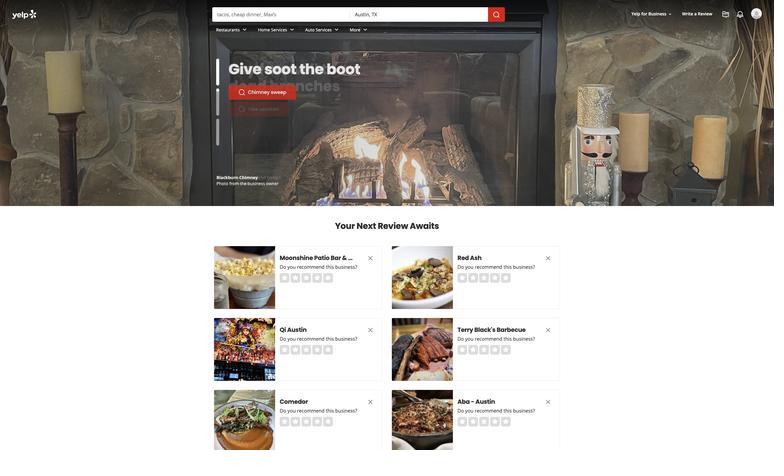 Task type: describe. For each thing, give the bounding box(es) containing it.
design
[[267, 175, 281, 181]]

terry
[[458, 326, 473, 335]]

do you recommend this business? for red ash
[[458, 264, 535, 271]]

black's
[[475, 326, 496, 335]]

business categories element
[[211, 22, 762, 39]]

24 chevron down v2 image for auto services
[[333, 26, 340, 33]]

review for next
[[378, 221, 408, 232]]

chimney sweep link
[[229, 85, 296, 100]]

tim m. link
[[235, 181, 250, 187]]

business
[[248, 181, 265, 187]]

dismiss card image for patio
[[367, 255, 374, 262]]

you for aba - austin
[[466, 408, 474, 415]]

write a review link
[[680, 9, 715, 20]]

photo of qi austin image
[[214, 319, 275, 382]]

dismiss card image for ash
[[545, 255, 552, 262]]

services for auto services
[[316, 27, 332, 33]]

notifications image
[[737, 11, 744, 18]]

red ash
[[458, 254, 482, 263]]

rating element for terry black's barbecue
[[458, 346, 511, 355]]

do for aba - austin
[[458, 408, 464, 415]]

comedor
[[280, 398, 308, 407]]

recommend for aba - austin
[[475, 408, 503, 415]]

yelp
[[632, 11, 641, 17]]

this for comedor
[[326, 408, 334, 415]]

home services
[[258, 27, 287, 33]]

write a review
[[683, 11, 713, 17]]

more link
[[345, 22, 374, 39]]

turftim landscape and design link
[[217, 175, 281, 181]]

blackburn
[[217, 175, 238, 181]]

this for qi austin
[[326, 336, 334, 343]]

you for red ash
[[466, 264, 474, 271]]

photo inside blackburn chimney photo from the business owner
[[217, 181, 228, 187]]

recommend for terry black's barbecue
[[475, 336, 503, 343]]

bar
[[331, 254, 341, 263]]

auto services
[[305, 27, 332, 33]]

qi
[[280, 326, 286, 335]]

chimney inside blackburn chimney photo from the business owner
[[239, 175, 258, 181]]

business
[[649, 11, 667, 17]]

home
[[258, 27, 270, 33]]

m.
[[244, 181, 250, 187]]

recommend for comedor
[[297, 408, 325, 415]]

photo of terry black's barbecue image
[[392, 319, 453, 382]]

(no rating) image for aba - austin
[[458, 418, 511, 427]]

a
[[695, 11, 697, 17]]

to
[[322, 59, 337, 80]]

recommend for qi austin
[[297, 336, 325, 343]]

your next review awaits
[[335, 221, 439, 232]]

from
[[229, 181, 239, 187]]

none search field inside search field
[[212, 7, 507, 22]]

tree services
[[248, 106, 279, 113]]

tim
[[235, 181, 243, 187]]

next
[[357, 221, 376, 232]]

auto
[[305, 27, 315, 33]]

0 vertical spatial the
[[300, 59, 324, 80]]

your
[[335, 221, 355, 232]]

red
[[458, 254, 469, 263]]

services
[[260, 106, 279, 113]]

-
[[471, 398, 475, 407]]

(no rating) image for moonshine patio bar & grill
[[280, 274, 333, 283]]

restaurants link
[[211, 22, 253, 39]]

by
[[229, 181, 234, 187]]

24 chevron down v2 image for more
[[362, 26, 369, 33]]

sweep
[[271, 89, 287, 96]]

24 search v2 image for say farewell to dead branches
[[238, 106, 246, 113]]

chimney sweep
[[248, 89, 287, 96]]

(no rating) image for comedor
[[280, 418, 333, 427]]

rating element for red ash
[[458, 274, 511, 283]]

recommend for moonshine patio bar & grill
[[297, 264, 325, 271]]

rating element for qi austin
[[280, 346, 333, 355]]

restaurants
[[216, 27, 240, 33]]

business? for terry black's barbecue
[[513, 336, 535, 343]]

you for moonshine patio bar & grill
[[288, 264, 296, 271]]

do you recommend this business? for qi austin
[[280, 336, 357, 343]]

(no rating) image for terry black's barbecue
[[458, 346, 511, 355]]

aba - austin link
[[458, 398, 533, 407]]

the inside blackburn chimney photo from the business owner
[[240, 181, 247, 187]]

none search field containing yelp for business
[[0, 0, 775, 45]]

photo of aba - austin image
[[392, 391, 453, 451]]

home services link
[[253, 22, 301, 39]]



Task type: vqa. For each thing, say whether or not it's contained in the screenshot.
J L. Austin, TX
no



Task type: locate. For each thing, give the bounding box(es) containing it.
rating element down aba - austin
[[458, 418, 511, 427]]

0 horizontal spatial review
[[378, 221, 408, 232]]

2 none field from the left
[[355, 11, 484, 18]]

recommend down qi austin link
[[297, 336, 325, 343]]

rating element for comedor
[[280, 418, 333, 427]]

rating element down qi austin link
[[280, 346, 333, 355]]

you for comedor
[[288, 408, 296, 415]]

this for aba - austin
[[504, 408, 512, 415]]

0 horizontal spatial the
[[240, 181, 247, 187]]

patio
[[314, 254, 330, 263]]

write
[[683, 11, 694, 17]]

grill
[[348, 254, 360, 263]]

terry black's barbecue
[[458, 326, 526, 335]]

1 vertical spatial chimney
[[239, 175, 258, 181]]

rating element
[[280, 274, 333, 283], [458, 274, 511, 283], [280, 346, 333, 355], [458, 346, 511, 355], [280, 418, 333, 427], [458, 418, 511, 427]]

business? down &
[[335, 264, 357, 271]]

1 horizontal spatial austin
[[476, 398, 495, 407]]

more
[[350, 27, 361, 33]]

0 vertical spatial chimney
[[248, 89, 270, 96]]

none field find
[[217, 11, 346, 18]]

tree services link
[[229, 102, 289, 117]]

chimney up tree services link at the top of the page
[[248, 89, 270, 96]]

2 24 chevron down v2 image from the left
[[333, 26, 340, 33]]

(no rating) image down comedor 'link'
[[280, 418, 333, 427]]

rating element down comedor 'link'
[[280, 418, 333, 427]]

business? for qi austin
[[335, 336, 357, 343]]

0 vertical spatial 24 search v2 image
[[238, 89, 246, 96]]

do down qi
[[280, 336, 286, 343]]

auto services link
[[301, 22, 345, 39]]

blackburn chimney photo from the business owner
[[217, 175, 279, 187]]

24 chevron down v2 image right more on the left
[[362, 26, 369, 33]]

do you recommend this business? down moonshine patio bar & grill
[[280, 264, 357, 271]]

do down red
[[458, 264, 464, 271]]

this down aba - austin link
[[504, 408, 512, 415]]

chimney
[[248, 89, 270, 96], [239, 175, 258, 181]]

do you recommend this business?
[[280, 264, 357, 271], [458, 264, 535, 271], [280, 336, 357, 343], [458, 336, 535, 343], [280, 408, 357, 415], [458, 408, 535, 415]]

branches
[[270, 76, 340, 97]]

recommend down aba - austin link
[[475, 408, 503, 415]]

none field the near
[[355, 11, 484, 18]]

dismiss card image
[[367, 255, 374, 262], [545, 255, 552, 262], [367, 327, 374, 334], [545, 327, 552, 334], [367, 399, 374, 406]]

you for qi austin
[[288, 336, 296, 343]]

24 search v2 image down say
[[238, 89, 246, 96]]

moonshine patio bar & grill link
[[280, 254, 360, 263]]

say
[[229, 59, 256, 80]]

1 vertical spatial the
[[240, 181, 247, 187]]

dismiss card image for black's
[[545, 327, 552, 334]]

services right auto
[[316, 27, 332, 33]]

24 chevron down v2 image right restaurants
[[241, 26, 248, 33]]

24 chevron down v2 image for restaurants
[[241, 26, 248, 33]]

(no rating) image for red ash
[[458, 274, 511, 283]]

business? down barbecue
[[513, 336, 535, 343]]

rating element for moonshine patio bar & grill
[[280, 274, 333, 283]]

turftim landscape and design photo by tim m.
[[217, 175, 281, 187]]

ash
[[470, 254, 482, 263]]

recommend down terry black's barbecue
[[475, 336, 503, 343]]

(no rating) image for qi austin
[[280, 346, 333, 355]]

(no rating) image down ash
[[458, 274, 511, 283]]

rating element down ash
[[458, 274, 511, 283]]

24 search v2 image left tree in the top left of the page
[[238, 106, 246, 113]]

do you recommend this business? for comedor
[[280, 408, 357, 415]]

recommend down comedor 'link'
[[297, 408, 325, 415]]

this for terry black's barbecue
[[504, 336, 512, 343]]

0 horizontal spatial services
[[271, 27, 287, 33]]

services
[[271, 27, 287, 33], [316, 27, 332, 33]]

select slide image
[[216, 59, 219, 86]]

search image
[[493, 11, 500, 18]]

this for red ash
[[504, 264, 512, 271]]

this
[[326, 264, 334, 271], [504, 264, 512, 271], [326, 336, 334, 343], [504, 336, 512, 343], [326, 408, 334, 415], [504, 408, 512, 415]]

you for terry black's barbecue
[[466, 336, 474, 343]]

do for red ash
[[458, 264, 464, 271]]

explore banner section banner
[[0, 0, 775, 206]]

austin right qi
[[287, 326, 307, 335]]

recommend down moonshine patio bar & grill
[[297, 264, 325, 271]]

24 chevron down v2 image inside more link
[[362, 26, 369, 33]]

business? for comedor
[[335, 408, 357, 415]]

farewell
[[259, 59, 319, 80]]

do down comedor
[[280, 408, 286, 415]]

24 chevron down v2 image inside restaurants link
[[241, 26, 248, 33]]

the
[[300, 59, 324, 80], [240, 181, 247, 187]]

0 horizontal spatial austin
[[287, 326, 307, 335]]

1 none field from the left
[[217, 11, 346, 18]]

rating element for aba - austin
[[458, 418, 511, 427]]

services right home
[[271, 27, 287, 33]]

business?
[[335, 264, 357, 271], [513, 264, 535, 271], [335, 336, 357, 343], [513, 336, 535, 343], [335, 408, 357, 415], [513, 408, 535, 415]]

(no rating) image down qi austin link
[[280, 346, 333, 355]]

photo of red ash image
[[392, 247, 453, 310]]

24 chevron down v2 image
[[289, 26, 296, 33], [362, 26, 369, 33]]

owner
[[266, 181, 279, 187]]

24 chevron down v2 image left auto
[[289, 26, 296, 33]]

1 vertical spatial 24 search v2 image
[[238, 106, 246, 113]]

do you recommend this business? for aba - austin
[[458, 408, 535, 415]]

24 search v2 image
[[238, 89, 246, 96], [238, 106, 246, 113]]

None search field
[[0, 0, 775, 45]]

dismiss card image for austin
[[367, 327, 374, 334]]

moonshine
[[280, 254, 313, 263]]

None field
[[217, 11, 346, 18], [355, 11, 484, 18]]

1 services from the left
[[271, 27, 287, 33]]

you down moonshine
[[288, 264, 296, 271]]

business? down comedor 'link'
[[335, 408, 357, 415]]

austin
[[287, 326, 307, 335], [476, 398, 495, 407]]

1 24 search v2 image from the top
[[238, 89, 246, 96]]

projects image
[[723, 11, 730, 18]]

24 search v2 image inside tree services link
[[238, 106, 246, 113]]

1 horizontal spatial the
[[300, 59, 324, 80]]

you down comedor
[[288, 408, 296, 415]]

do down moonshine
[[280, 264, 286, 271]]

give soot the boot
[[229, 59, 361, 80]]

boot
[[327, 59, 361, 80]]

photo of comedor image
[[214, 391, 275, 451]]

this down red ash link
[[504, 264, 512, 271]]

1 24 chevron down v2 image from the left
[[241, 26, 248, 33]]

1 horizontal spatial review
[[698, 11, 713, 17]]

aba
[[458, 398, 470, 407]]

1 horizontal spatial 24 chevron down v2 image
[[362, 26, 369, 33]]

services for home services
[[271, 27, 287, 33]]

Near text field
[[355, 11, 484, 18]]

0 horizontal spatial none field
[[217, 11, 346, 18]]

1 vertical spatial review
[[378, 221, 408, 232]]

qi austin
[[280, 326, 307, 335]]

give
[[229, 59, 262, 80]]

do you recommend this business? down comedor 'link'
[[280, 408, 357, 415]]

you
[[288, 264, 296, 271], [466, 264, 474, 271], [288, 336, 296, 343], [466, 336, 474, 343], [288, 408, 296, 415], [466, 408, 474, 415]]

1 vertical spatial austin
[[476, 398, 495, 407]]

say farewell to dead branches
[[229, 59, 340, 97]]

moonshine patio bar & grill
[[280, 254, 360, 263]]

24 chevron down v2 image
[[241, 26, 248, 33], [333, 26, 340, 33]]

blackburn chimney link
[[217, 175, 258, 181]]

and
[[258, 175, 266, 181]]

review
[[698, 11, 713, 17], [378, 221, 408, 232]]

0 vertical spatial review
[[698, 11, 713, 17]]

you down qi austin
[[288, 336, 296, 343]]

business? for red ash
[[513, 264, 535, 271]]

business? for aba - austin
[[513, 408, 535, 415]]

this down comedor 'link'
[[326, 408, 334, 415]]

terry black's barbecue link
[[458, 326, 533, 335]]

business? down red ash link
[[513, 264, 535, 271]]

&
[[342, 254, 347, 263]]

(no rating) image down moonshine
[[280, 274, 333, 283]]

24 search v2 image for give soot the boot
[[238, 89, 246, 96]]

1 horizontal spatial 24 chevron down v2 image
[[333, 26, 340, 33]]

24 chevron down v2 image inside home services link
[[289, 26, 296, 33]]

chimney up m.
[[239, 175, 258, 181]]

recommend
[[297, 264, 325, 271], [475, 264, 503, 271], [297, 336, 325, 343], [475, 336, 503, 343], [297, 408, 325, 415], [475, 408, 503, 415]]

photo
[[217, 181, 228, 187], [217, 181, 228, 187]]

review for a
[[698, 11, 713, 17]]

1 24 chevron down v2 image from the left
[[289, 26, 296, 33]]

austin right -
[[476, 398, 495, 407]]

yelp for business
[[632, 11, 667, 17]]

do down aba
[[458, 408, 464, 415]]

24 chevron down v2 image right "auto services"
[[333, 26, 340, 33]]

rating element down black's
[[458, 346, 511, 355]]

do for moonshine patio bar & grill
[[280, 264, 286, 271]]

review right the next
[[378, 221, 408, 232]]

business? for moonshine patio bar & grill
[[335, 264, 357, 271]]

rating element down moonshine
[[280, 274, 333, 283]]

0 horizontal spatial 24 chevron down v2 image
[[289, 26, 296, 33]]

1 horizontal spatial none field
[[355, 11, 484, 18]]

barbecue
[[497, 326, 526, 335]]

24 search v2 image inside chimney sweep link
[[238, 89, 246, 96]]

this for moonshine patio bar & grill
[[326, 264, 334, 271]]

(no rating) image down aba - austin
[[458, 418, 511, 427]]

Find text field
[[217, 11, 346, 18]]

0 vertical spatial austin
[[287, 326, 307, 335]]

you down -
[[466, 408, 474, 415]]

dismiss card image
[[545, 399, 552, 406]]

do
[[280, 264, 286, 271], [458, 264, 464, 271], [280, 336, 286, 343], [458, 336, 464, 343], [280, 408, 286, 415], [458, 408, 464, 415]]

this down qi austin link
[[326, 336, 334, 343]]

recommend down red ash link
[[475, 264, 503, 271]]

business? down aba - austin link
[[513, 408, 535, 415]]

review right a
[[698, 11, 713, 17]]

do for comedor
[[280, 408, 286, 415]]

yelp for business button
[[630, 9, 675, 20]]

do you recommend this business? down red ash link
[[458, 264, 535, 271]]

do you recommend this business? for terry black's barbecue
[[458, 336, 535, 343]]

2 24 chevron down v2 image from the left
[[362, 26, 369, 33]]

photo of moonshine patio bar & grill image
[[214, 247, 275, 310]]

(no rating) image
[[280, 274, 333, 283], [458, 274, 511, 283], [280, 346, 333, 355], [458, 346, 511, 355], [280, 418, 333, 427], [458, 418, 511, 427]]

do down terry
[[458, 336, 464, 343]]

soot
[[265, 59, 297, 80]]

turftim
[[217, 175, 233, 181]]

landscape
[[234, 175, 257, 181]]

1 horizontal spatial services
[[316, 27, 332, 33]]

dead
[[229, 76, 267, 97]]

review inside explore banner section banner
[[698, 11, 713, 17]]

None radio
[[280, 274, 290, 283], [291, 274, 300, 283], [480, 274, 489, 283], [280, 346, 290, 355], [291, 346, 300, 355], [302, 346, 311, 355], [313, 346, 322, 355], [458, 346, 467, 355], [469, 346, 478, 355], [480, 346, 489, 355], [490, 346, 500, 355], [501, 346, 511, 355], [280, 418, 290, 427], [291, 418, 300, 427], [302, 418, 311, 427], [323, 418, 333, 427], [458, 418, 467, 427], [469, 418, 478, 427], [490, 418, 500, 427], [280, 274, 290, 283], [291, 274, 300, 283], [480, 274, 489, 283], [280, 346, 290, 355], [291, 346, 300, 355], [302, 346, 311, 355], [313, 346, 322, 355], [458, 346, 467, 355], [469, 346, 478, 355], [480, 346, 489, 355], [490, 346, 500, 355], [501, 346, 511, 355], [280, 418, 290, 427], [291, 418, 300, 427], [302, 418, 311, 427], [323, 418, 333, 427], [458, 418, 467, 427], [469, 418, 478, 427], [490, 418, 500, 427]]

2 24 search v2 image from the top
[[238, 106, 246, 113]]

you down the red ash
[[466, 264, 474, 271]]

this down barbecue
[[504, 336, 512, 343]]

business? down qi austin link
[[335, 336, 357, 343]]

this down bar
[[326, 264, 334, 271]]

24 chevron down v2 image inside auto services link
[[333, 26, 340, 33]]

do for qi austin
[[280, 336, 286, 343]]

do you recommend this business? down aba - austin link
[[458, 408, 535, 415]]

do for terry black's barbecue
[[458, 336, 464, 343]]

(no rating) image down black's
[[458, 346, 511, 355]]

do you recommend this business? down qi austin link
[[280, 336, 357, 343]]

24 chevron down v2 image for home services
[[289, 26, 296, 33]]

recommend for red ash
[[475, 264, 503, 271]]

do you recommend this business? for moonshine patio bar & grill
[[280, 264, 357, 271]]

None search field
[[212, 7, 507, 22]]

None radio
[[302, 274, 311, 283], [313, 274, 322, 283], [323, 274, 333, 283], [458, 274, 467, 283], [469, 274, 478, 283], [490, 274, 500, 283], [501, 274, 511, 283], [323, 346, 333, 355], [313, 418, 322, 427], [480, 418, 489, 427], [501, 418, 511, 427], [302, 274, 311, 283], [313, 274, 322, 283], [323, 274, 333, 283], [458, 274, 467, 283], [469, 274, 478, 283], [490, 274, 500, 283], [501, 274, 511, 283], [323, 346, 333, 355], [313, 418, 322, 427], [480, 418, 489, 427], [501, 418, 511, 427]]

do you recommend this business? down terry black's barbecue link
[[458, 336, 535, 343]]

photo inside turftim landscape and design photo by tim m.
[[217, 181, 228, 187]]

you down terry
[[466, 336, 474, 343]]

red ash link
[[458, 254, 533, 263]]

16 chevron down v2 image
[[668, 12, 673, 17]]

comedor link
[[280, 398, 356, 407]]

qi austin link
[[280, 326, 356, 335]]

awaits
[[410, 221, 439, 232]]

2 services from the left
[[316, 27, 332, 33]]

bjord u. image
[[752, 8, 762, 19]]

0 horizontal spatial 24 chevron down v2 image
[[241, 26, 248, 33]]

for
[[642, 11, 648, 17]]

aba - austin
[[458, 398, 495, 407]]

tree
[[248, 106, 258, 113]]



